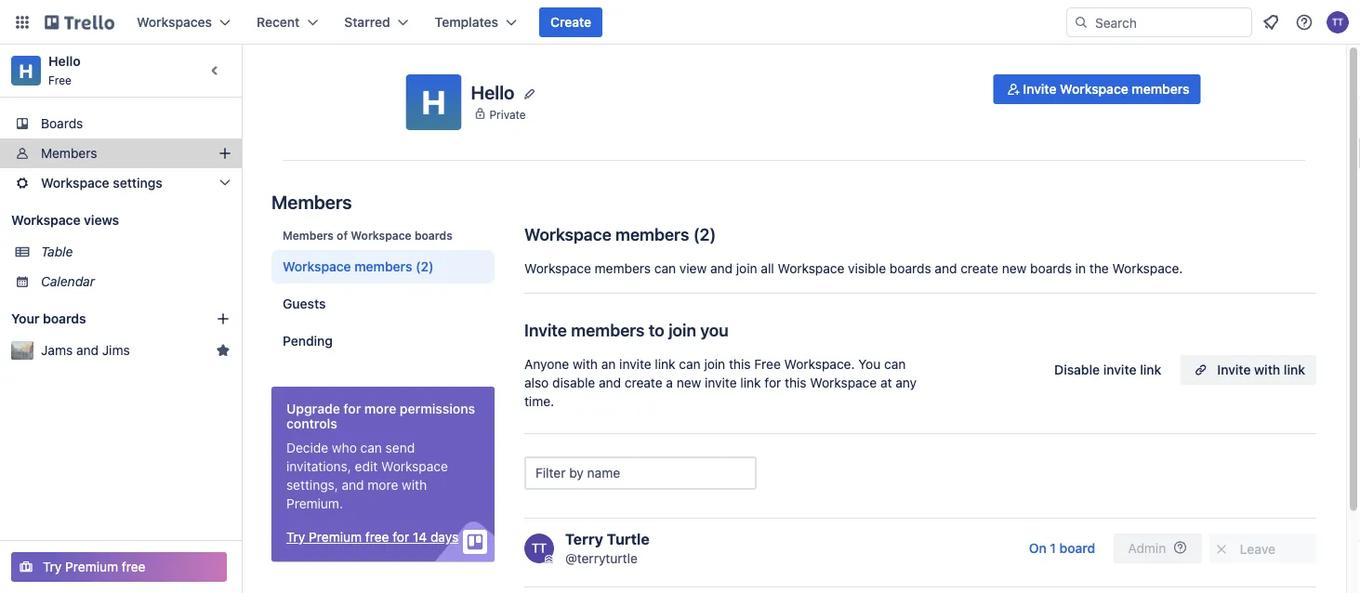 Task type: vqa. For each thing, say whether or not it's contained in the screenshot.
SHOW MENU image
no



Task type: locate. For each thing, give the bounding box(es) containing it.
can up at
[[885, 357, 906, 372]]

0 horizontal spatial h
[[19, 60, 33, 81]]

h button
[[406, 74, 462, 130]]

search image
[[1074, 15, 1089, 30]]

1 horizontal spatial workspace.
[[1113, 261, 1183, 276]]

more up 'send'
[[365, 401, 397, 417]]

create inside anyone with an invite link can join this free workspace. you can also disable and create a new invite link for this workspace at any time.
[[625, 375, 663, 391]]

all
[[761, 261, 775, 276]]

primary element
[[0, 0, 1361, 45]]

1
[[1050, 541, 1057, 556]]

1 horizontal spatial free
[[755, 357, 781, 372]]

members
[[41, 146, 97, 161], [272, 191, 352, 213], [283, 229, 334, 242]]

disable
[[1055, 362, 1100, 378]]

0 vertical spatial workspace.
[[1113, 261, 1183, 276]]

try for try premium free for 14 days
[[286, 530, 305, 545]]

invite right an
[[620, 357, 652, 372]]

2 horizontal spatial join
[[737, 261, 758, 276]]

2 horizontal spatial invite
[[1218, 362, 1251, 378]]

members down boards
[[41, 146, 97, 161]]

on 1 board link
[[1019, 534, 1107, 564]]

boards left 'in' on the top
[[1031, 261, 1072, 276]]

1 horizontal spatial workspace members
[[525, 224, 690, 244]]

invite inside the 'invite with link' button
[[1218, 362, 1251, 378]]

1 vertical spatial workspace members
[[283, 259, 412, 274]]

terry turtle (terryturtle) image
[[1327, 11, 1350, 33]]

try inside "button"
[[286, 530, 305, 545]]

with inside anyone with an invite link can join this free workspace. you can also disable and create a new invite link for this workspace at any time.
[[573, 357, 598, 372]]

templates button
[[424, 7, 528, 37]]

1 horizontal spatial invite
[[1023, 81, 1057, 97]]

0 horizontal spatial invite
[[525, 320, 567, 340]]

h for "h" button
[[422, 83, 446, 121]]

1 vertical spatial premium
[[65, 559, 118, 575]]

free for try premium free
[[122, 559, 146, 575]]

1 vertical spatial invite
[[525, 320, 567, 340]]

1 vertical spatial free
[[122, 559, 146, 575]]

1 horizontal spatial hello
[[471, 81, 515, 103]]

0 horizontal spatial premium
[[65, 559, 118, 575]]

1 vertical spatial free
[[755, 357, 781, 372]]

1 horizontal spatial try
[[286, 530, 305, 545]]

members down search 'field'
[[1132, 81, 1190, 97]]

0 vertical spatial h
[[19, 60, 33, 81]]

controls
[[286, 416, 338, 432]]

2 vertical spatial for
[[393, 530, 409, 545]]

try inside button
[[43, 559, 62, 575]]

more down the edit
[[368, 478, 398, 493]]

try premium free
[[43, 559, 146, 575]]

0 vertical spatial create
[[961, 261, 999, 276]]

try
[[286, 530, 305, 545], [43, 559, 62, 575]]

0 horizontal spatial join
[[669, 320, 697, 340]]

new right the a
[[677, 375, 702, 391]]

members down "members of workspace boards"
[[355, 259, 412, 274]]

and inside upgrade for more permissions controls decide who can send invitations, edit workspace settings, and more with premium.
[[342, 478, 364, 493]]

0 vertical spatial members
[[41, 146, 97, 161]]

1 vertical spatial new
[[677, 375, 702, 391]]

templates
[[435, 14, 499, 30]]

0 vertical spatial join
[[737, 261, 758, 276]]

0 horizontal spatial with
[[402, 478, 427, 493]]

try for try premium free
[[43, 559, 62, 575]]

1 horizontal spatial invite
[[705, 375, 737, 391]]

0 vertical spatial invite
[[1023, 81, 1057, 97]]

boards
[[415, 229, 453, 242], [890, 261, 932, 276], [1031, 261, 1072, 276], [43, 311, 86, 326]]

hello link
[[48, 53, 81, 69]]

and down an
[[599, 375, 621, 391]]

0 vertical spatial try
[[286, 530, 305, 545]]

1 vertical spatial this
[[785, 375, 807, 391]]

workspace. right the
[[1113, 261, 1183, 276]]

private
[[490, 108, 526, 121]]

join down you
[[705, 357, 726, 372]]

workspace members left (
[[525, 224, 690, 244]]

settings,
[[286, 478, 338, 493]]

1 vertical spatial workspace.
[[785, 357, 855, 372]]

workspace.
[[1113, 261, 1183, 276], [785, 357, 855, 372]]

free inside button
[[122, 559, 146, 575]]

with
[[573, 357, 598, 372], [1255, 362, 1281, 378], [402, 478, 427, 493]]

join
[[737, 261, 758, 276], [669, 320, 697, 340], [705, 357, 726, 372]]

create
[[961, 261, 999, 276], [625, 375, 663, 391]]

1 vertical spatial try
[[43, 559, 62, 575]]

for
[[765, 375, 782, 391], [344, 401, 361, 417], [393, 530, 409, 545]]

guests link
[[272, 287, 495, 321]]

0 vertical spatial free
[[365, 530, 389, 545]]

new inside anyone with an invite link can join this free workspace. you can also disable and create a new invite link for this workspace at any time.
[[677, 375, 702, 391]]

members up an
[[571, 320, 645, 340]]

you
[[859, 357, 881, 372]]

premium inside "button"
[[309, 530, 362, 545]]

join right the to
[[669, 320, 697, 340]]

hello
[[48, 53, 81, 69], [471, 81, 515, 103]]

members left of
[[283, 229, 334, 242]]

h left the hello free
[[19, 60, 33, 81]]

1 horizontal spatial h
[[422, 83, 446, 121]]

can up the edit
[[361, 440, 382, 456]]

send
[[386, 440, 415, 456]]

workspace settings
[[41, 175, 163, 191]]

and down the edit
[[342, 478, 364, 493]]

can
[[655, 261, 676, 276], [679, 357, 701, 372], [885, 357, 906, 372], [361, 440, 382, 456]]

members left (
[[616, 224, 690, 244]]

2 vertical spatial join
[[705, 357, 726, 372]]

free for try premium free for 14 days
[[365, 530, 389, 545]]

0 horizontal spatial invite
[[620, 357, 652, 372]]

1 horizontal spatial join
[[705, 357, 726, 372]]

can inside upgrade for more permissions controls decide who can send invitations, edit workspace settings, and more with premium.
[[361, 440, 382, 456]]

invite inside invite workspace members button
[[1023, 81, 1057, 97]]

to
[[649, 320, 665, 340]]

hello for hello free
[[48, 53, 81, 69]]

1 horizontal spatial free
[[365, 530, 389, 545]]

@terryturtle
[[566, 551, 638, 566]]

invite
[[1023, 81, 1057, 97], [525, 320, 567, 340], [1218, 362, 1251, 378]]

anyone with an invite link can join this free workspace. you can also disable and create a new invite link for this workspace at any time.
[[525, 357, 917, 409]]

members up of
[[272, 191, 352, 213]]

table
[[41, 244, 73, 260]]

1 vertical spatial for
[[344, 401, 361, 417]]

terry turtle @terryturtle
[[566, 531, 650, 566]]

and
[[711, 261, 733, 276], [935, 261, 958, 276], [76, 343, 99, 358], [599, 375, 621, 391], [342, 478, 364, 493]]

0 vertical spatial premium
[[309, 530, 362, 545]]

1 horizontal spatial with
[[573, 357, 598, 372]]

new
[[1003, 261, 1027, 276], [677, 375, 702, 391]]

jams and jims
[[41, 343, 130, 358]]

invite right disable
[[1104, 362, 1137, 378]]

free
[[48, 73, 72, 87], [755, 357, 781, 372]]

add board image
[[216, 312, 231, 326]]

0 vertical spatial this
[[729, 357, 751, 372]]

with inside button
[[1255, 362, 1281, 378]]

0 vertical spatial free
[[48, 73, 72, 87]]

0 vertical spatial for
[[765, 375, 782, 391]]

0 horizontal spatial free
[[122, 559, 146, 575]]

1 vertical spatial hello
[[471, 81, 515, 103]]

hello right 'h' link
[[48, 53, 81, 69]]

2 vertical spatial members
[[283, 229, 334, 242]]

members inside 'link'
[[41, 146, 97, 161]]

2 horizontal spatial invite
[[1104, 362, 1137, 378]]

a
[[666, 375, 673, 391]]

workspace. left you
[[785, 357, 855, 372]]

0 horizontal spatial workspace.
[[785, 357, 855, 372]]

jims
[[102, 343, 130, 358]]

invite workspace members button
[[994, 74, 1201, 104]]

starred
[[344, 14, 390, 30]]

workspace members can view and join all workspace visible boards and create new boards in the workspace.
[[525, 261, 1183, 276]]

workspaces
[[137, 14, 212, 30]]

workspace. inside anyone with an invite link can join this free workspace. you can also disable and create a new invite link for this workspace at any time.
[[785, 357, 855, 372]]

1 horizontal spatial premium
[[309, 530, 362, 545]]

0 horizontal spatial hello
[[48, 53, 81, 69]]

more
[[365, 401, 397, 417], [368, 478, 398, 493]]

premium inside button
[[65, 559, 118, 575]]

2 horizontal spatial for
[[765, 375, 782, 391]]

workspace
[[1060, 81, 1129, 97], [41, 175, 109, 191], [11, 213, 81, 228], [525, 224, 612, 244], [351, 229, 412, 242], [283, 259, 351, 274], [525, 261, 591, 276], [778, 261, 845, 276], [810, 375, 877, 391], [381, 459, 448, 474]]

1 vertical spatial h
[[422, 83, 446, 121]]

invite members to join you
[[525, 320, 729, 340]]

workspace members
[[525, 224, 690, 244], [283, 259, 412, 274]]

join left all
[[737, 261, 758, 276]]

new left 'in' on the top
[[1003, 261, 1027, 276]]

jams and jims link
[[41, 341, 208, 360]]

1 horizontal spatial this
[[785, 375, 807, 391]]

link inside button
[[1141, 362, 1162, 378]]

1 horizontal spatial for
[[393, 530, 409, 545]]

0 vertical spatial hello
[[48, 53, 81, 69]]

1 vertical spatial create
[[625, 375, 663, 391]]

invite for invite workspace members
[[1023, 81, 1057, 97]]

with inside upgrade for more permissions controls decide who can send invitations, edit workspace settings, and more with premium.
[[402, 478, 427, 493]]

try premium free for 14 days
[[286, 530, 459, 545]]

workspace members down of
[[283, 259, 412, 274]]

0 horizontal spatial create
[[625, 375, 663, 391]]

at
[[881, 375, 892, 391]]

can down you
[[679, 357, 701, 372]]

try premium free button
[[11, 553, 227, 582]]

disable
[[553, 375, 596, 391]]

2 vertical spatial invite
[[1218, 362, 1251, 378]]

for inside anyone with an invite link can join this free workspace. you can also disable and create a new invite link for this workspace at any time.
[[765, 375, 782, 391]]

pending link
[[272, 325, 495, 358]]

invite right the a
[[705, 375, 737, 391]]

in
[[1076, 261, 1086, 276]]

time.
[[525, 394, 554, 409]]

0 vertical spatial workspace members
[[525, 224, 690, 244]]

views
[[84, 213, 119, 228]]

0 horizontal spatial try
[[43, 559, 62, 575]]

h inside button
[[422, 83, 446, 121]]

hello up private
[[471, 81, 515, 103]]

free inside "button"
[[365, 530, 389, 545]]

premium
[[309, 530, 362, 545], [65, 559, 118, 575]]

14
[[413, 530, 427, 545]]

2 horizontal spatial with
[[1255, 362, 1281, 378]]

members
[[1132, 81, 1190, 97], [616, 224, 690, 244], [355, 259, 412, 274], [595, 261, 651, 276], [571, 320, 645, 340]]

h left private
[[422, 83, 446, 121]]

( 2 )
[[694, 224, 717, 244]]

0 vertical spatial new
[[1003, 261, 1027, 276]]

0 horizontal spatial free
[[48, 73, 72, 87]]

0 horizontal spatial for
[[344, 401, 361, 417]]

0 horizontal spatial new
[[677, 375, 702, 391]]



Task type: describe. For each thing, give the bounding box(es) containing it.
board
[[1060, 541, 1096, 556]]

who
[[332, 440, 357, 456]]

days
[[431, 530, 459, 545]]

starred icon image
[[216, 343, 231, 358]]

boards right visible at the right top
[[890, 261, 932, 276]]

invite for invite with link
[[1218, 362, 1251, 378]]

invitations,
[[286, 459, 351, 474]]

sm image
[[1005, 80, 1023, 99]]

boards link
[[0, 109, 242, 139]]

h for 'h' link
[[19, 60, 33, 81]]

guests
[[283, 296, 326, 312]]

premium.
[[286, 496, 343, 512]]

for inside "button"
[[393, 530, 409, 545]]

invite for invite members to join you
[[525, 320, 567, 340]]

hello for hello
[[471, 81, 515, 103]]

members of workspace boards
[[283, 229, 453, 242]]

(2)
[[416, 259, 434, 274]]

workspace inside anyone with an invite link can join this free workspace. you can also disable and create a new invite link for this workspace at any time.
[[810, 375, 877, 391]]

and right view
[[711, 261, 733, 276]]

disable invite link
[[1055, 362, 1162, 378]]

settings
[[113, 175, 163, 191]]

boards up 'jams'
[[43, 311, 86, 326]]

0 vertical spatial more
[[365, 401, 397, 417]]

create
[[551, 14, 592, 30]]

members up invite members to join you
[[595, 261, 651, 276]]

hello free
[[48, 53, 81, 87]]

with for anyone
[[573, 357, 598, 372]]

you
[[701, 320, 729, 340]]

create button
[[540, 7, 603, 37]]

an
[[602, 357, 616, 372]]

members inside invite workspace members button
[[1132, 81, 1190, 97]]

turtle
[[607, 531, 650, 548]]

Search field
[[1089, 8, 1252, 36]]

of
[[337, 229, 348, 242]]

leave link
[[1210, 534, 1317, 564]]

for inside upgrade for more permissions controls decide who can send invitations, edit workspace settings, and more with premium.
[[344, 401, 361, 417]]

join inside anyone with an invite link can join this free workspace. you can also disable and create a new invite link for this workspace at any time.
[[705, 357, 726, 372]]

workspace navigation collapse icon image
[[203, 58, 229, 84]]

workspaces button
[[126, 7, 242, 37]]

link inside button
[[1284, 362, 1306, 378]]

2
[[700, 224, 710, 244]]

also
[[525, 375, 549, 391]]

boards up (2)
[[415, 229, 453, 242]]

upgrade
[[286, 401, 340, 417]]

invite workspace members
[[1023, 81, 1190, 97]]

workspace inside popup button
[[41, 175, 109, 191]]

admin
[[1129, 541, 1167, 556]]

leave
[[1240, 542, 1276, 557]]

premium for try premium free for 14 days
[[309, 530, 362, 545]]

h link
[[11, 56, 41, 86]]

try premium free for 14 days button
[[286, 528, 459, 547]]

view
[[680, 261, 707, 276]]

decide
[[286, 440, 328, 456]]

admin button
[[1114, 534, 1203, 564]]

terry
[[566, 531, 604, 548]]

invite with link
[[1218, 362, 1306, 378]]

disable invite link button
[[1044, 355, 1173, 385]]

workspace settings button
[[0, 168, 242, 198]]

on 1 board
[[1029, 541, 1096, 556]]

with for invite
[[1255, 362, 1281, 378]]

calendar
[[41, 274, 95, 289]]

permissions
[[400, 401, 475, 417]]

your boards
[[11, 311, 86, 326]]

calendar link
[[41, 273, 231, 291]]

and left jims
[[76, 343, 99, 358]]

this member is an admin of this workspace. image
[[545, 555, 553, 564]]

and right visible at the right top
[[935, 261, 958, 276]]

anyone
[[525, 357, 569, 372]]

1 horizontal spatial create
[[961, 261, 999, 276]]

the
[[1090, 261, 1109, 276]]

edit
[[355, 459, 378, 474]]

1 vertical spatial members
[[272, 191, 352, 213]]

your
[[11, 311, 40, 326]]

0 horizontal spatial workspace members
[[283, 259, 412, 274]]

members link
[[0, 139, 242, 168]]

1 vertical spatial join
[[669, 320, 697, 340]]

workspace inside upgrade for more permissions controls decide who can send invitations, edit workspace settings, and more with premium.
[[381, 459, 448, 474]]

1 horizontal spatial new
[[1003, 261, 1027, 276]]

Filter by name text field
[[525, 457, 757, 490]]

open information menu image
[[1296, 13, 1314, 32]]

recent button
[[246, 7, 330, 37]]

sm image
[[1213, 540, 1232, 559]]

pending
[[283, 333, 333, 349]]

free inside the hello free
[[48, 73, 72, 87]]

)
[[710, 224, 717, 244]]

starred button
[[333, 7, 420, 37]]

(
[[694, 224, 700, 244]]

can left view
[[655, 261, 676, 276]]

your boards with 1 items element
[[11, 308, 188, 330]]

workspace inside button
[[1060, 81, 1129, 97]]

table link
[[41, 243, 231, 261]]

jams
[[41, 343, 73, 358]]

visible
[[848, 261, 887, 276]]

back to home image
[[45, 7, 114, 37]]

free inside anyone with an invite link can join this free workspace. you can also disable and create a new invite link for this workspace at any time.
[[755, 357, 781, 372]]

0 horizontal spatial this
[[729, 357, 751, 372]]

premium for try premium free
[[65, 559, 118, 575]]

and inside anyone with an invite link can join this free workspace. you can also disable and create a new invite link for this workspace at any time.
[[599, 375, 621, 391]]

boards
[[41, 116, 83, 131]]

on
[[1029, 541, 1047, 556]]

any
[[896, 375, 917, 391]]

upgrade for more permissions controls decide who can send invitations, edit workspace settings, and more with premium.
[[286, 401, 475, 512]]

recent
[[257, 14, 300, 30]]

invite inside disable invite link button
[[1104, 362, 1137, 378]]

workspace views
[[11, 213, 119, 228]]

0 notifications image
[[1260, 11, 1283, 33]]

1 vertical spatial more
[[368, 478, 398, 493]]

invite with link button
[[1181, 355, 1317, 385]]



